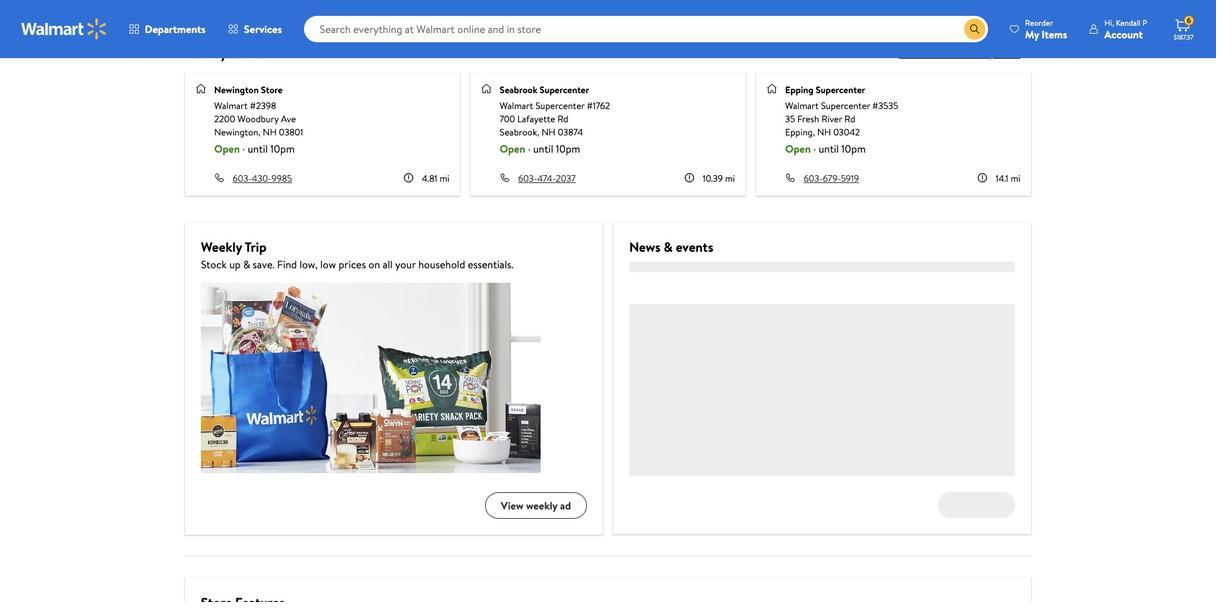 Task type: locate. For each thing, give the bounding box(es) containing it.
603-679-5919 link
[[804, 172, 859, 185]]

2 horizontal spatial open
[[785, 141, 811, 156]]

prices
[[339, 257, 366, 271]]

2 horizontal spatial ,
[[813, 125, 815, 138]]

2 horizontal spatial mi
[[1011, 172, 1021, 185]]

603- for open
[[804, 172, 823, 185]]

10pm inside newington store walmart # 2398 2200 woodbury ave newington , nh 03801 open · until 10pm
[[270, 141, 295, 156]]

items
[[1042, 27, 1068, 41]]

5919
[[841, 172, 859, 185]]

until inside epping supercenter walmart supercenter # 3535 35 fresh river rd epping , nh 03042 open · until 10pm
[[819, 141, 839, 156]]

0 horizontal spatial nh
[[263, 125, 277, 138]]

2 horizontal spatial #
[[873, 99, 879, 112]]

for
[[929, 48, 941, 61]]

3 10pm from the left
[[842, 141, 866, 156]]

until down the '03042'
[[819, 141, 839, 156]]

3 open from the left
[[785, 141, 811, 156]]

1 horizontal spatial ·
[[528, 141, 531, 156]]

supercenter
[[540, 83, 589, 96], [816, 83, 866, 96], [536, 99, 585, 112], [821, 99, 870, 112]]

0 horizontal spatial until
[[248, 141, 268, 156]]

epping up fresh in the top right of the page
[[785, 83, 814, 96]]

1 seabrook from the top
[[500, 83, 538, 96]]

weekly trip image
[[201, 283, 541, 473]]

0 horizontal spatial mi
[[440, 172, 450, 185]]

# right river at right
[[873, 99, 879, 112]]

mi right 4.81
[[440, 172, 450, 185]]

open inside epping supercenter walmart supercenter # 3535 35 fresh river rd epping , nh 03042 open · until 10pm
[[785, 141, 811, 156]]

6
[[1187, 15, 1191, 26]]

1 epping from the top
[[785, 83, 814, 96]]

household
[[418, 257, 465, 271]]

& right news
[[664, 238, 673, 256]]

open down 2200
[[214, 141, 240, 156]]

newington down 2398
[[214, 125, 258, 138]]

6 $187.37
[[1174, 15, 1194, 42]]

1 vertical spatial &
[[243, 257, 250, 271]]

1 until from the left
[[248, 141, 268, 156]]

until
[[248, 141, 268, 156], [533, 141, 553, 156], [819, 141, 839, 156]]

, inside epping supercenter walmart supercenter # 3535 35 fresh river rd epping , nh 03042 open · until 10pm
[[813, 125, 815, 138]]

2 horizontal spatial 10pm
[[842, 141, 866, 156]]

reorder my items
[[1025, 17, 1068, 41]]

603-474-2037 link
[[518, 172, 576, 185]]

603-
[[233, 172, 252, 185], [518, 172, 537, 185], [804, 172, 823, 185]]

0 horizontal spatial open
[[214, 141, 240, 156]]

2 rd from the left
[[845, 112, 855, 125]]

3 mi from the left
[[1011, 172, 1021, 185]]

10pm down 03874
[[556, 141, 580, 156]]

seabrook up 700
[[500, 83, 538, 96]]

2 horizontal spatial nh
[[817, 125, 831, 138]]

seabrook left 03874
[[500, 125, 537, 138]]

2 open from the left
[[500, 141, 525, 156]]

1 · from the left
[[242, 141, 245, 156]]

search for other nearby stores
[[899, 48, 1021, 61]]

walmart inside epping supercenter walmart supercenter # 3535 35 fresh river rd epping , nh 03042 open · until 10pm
[[785, 99, 819, 112]]

# inside epping supercenter walmart supercenter # 3535 35 fresh river rd epping , nh 03042 open · until 10pm
[[873, 99, 879, 112]]

1 horizontal spatial walmart
[[500, 99, 533, 112]]

10pm down the '03042'
[[842, 141, 866, 156]]

603-430-9985
[[233, 172, 292, 185]]

1 horizontal spatial 10pm
[[556, 141, 580, 156]]

mi right 14.1
[[1011, 172, 1021, 185]]

view weekly ad link
[[485, 492, 587, 519]]

2 until from the left
[[533, 141, 553, 156]]

find
[[277, 257, 297, 271]]

nh
[[263, 125, 277, 138], [542, 125, 556, 138], [817, 125, 831, 138]]

&
[[664, 238, 673, 256], [243, 257, 250, 271]]

save.
[[253, 257, 275, 271]]

1 horizontal spatial open
[[500, 141, 525, 156]]

700
[[500, 112, 515, 125]]

,
[[258, 125, 261, 138], [537, 125, 539, 138], [813, 125, 815, 138]]

4.81
[[422, 172, 438, 185]]

until inside seabrook supercenter walmart supercenter # 1762 700 lafayette rd seabrook , nh 03874 open · until 10pm
[[533, 141, 553, 156]]

4.81 mi
[[422, 172, 450, 185]]

1 open from the left
[[214, 141, 240, 156]]

on
[[369, 257, 380, 271]]

0 horizontal spatial 603-
[[233, 172, 252, 185]]

epping supercenter walmart supercenter # 3535 35 fresh river rd epping , nh 03042 open · until 10pm
[[785, 83, 899, 156]]

2 603- from the left
[[518, 172, 537, 185]]

3 603- from the left
[[804, 172, 823, 185]]

2 nh from the left
[[542, 125, 556, 138]]

hi, kendall p account
[[1105, 17, 1148, 41]]

2 # from the left
[[587, 99, 593, 112]]

603- left 2037
[[518, 172, 537, 185]]

walmart
[[214, 99, 248, 112], [500, 99, 533, 112], [785, 99, 819, 112]]

walmart inside seabrook supercenter walmart supercenter # 1762 700 lafayette rd seabrook , nh 03874 open · until 10pm
[[500, 99, 533, 112]]

10pm inside seabrook supercenter walmart supercenter # 1762 700 lafayette rd seabrook , nh 03874 open · until 10pm
[[556, 141, 580, 156]]

1 # from the left
[[250, 99, 256, 112]]

603- left the 5919
[[804, 172, 823, 185]]

·
[[242, 141, 245, 156], [528, 141, 531, 156], [814, 141, 816, 156]]

0 horizontal spatial ,
[[258, 125, 261, 138]]

, left 03874
[[537, 125, 539, 138]]

1 nh from the left
[[263, 125, 277, 138]]

1 vertical spatial epping
[[785, 125, 813, 138]]

1 horizontal spatial #
[[587, 99, 593, 112]]

1 horizontal spatial mi
[[725, 172, 735, 185]]

1 horizontal spatial &
[[664, 238, 673, 256]]

2 , from the left
[[537, 125, 539, 138]]

· down lafayette
[[528, 141, 531, 156]]

1 vertical spatial seabrook
[[500, 125, 537, 138]]

2 10pm from the left
[[556, 141, 580, 156]]

epping
[[785, 83, 814, 96], [785, 125, 813, 138]]

kendall
[[1116, 17, 1141, 28]]

· down woodbury
[[242, 141, 245, 156]]

# inside seabrook supercenter walmart supercenter # 1762 700 lafayette rd seabrook , nh 03874 open · until 10pm
[[587, 99, 593, 112]]

603- left 9985
[[233, 172, 252, 185]]

seabrook supercenter walmart supercenter # 1762 700 lafayette rd seabrook , nh 03874 open · until 10pm
[[500, 83, 610, 156]]

3 · from the left
[[814, 141, 816, 156]]

all
[[383, 257, 393, 271]]

rd right river at right
[[845, 112, 855, 125]]

stock
[[201, 257, 227, 271]]

#
[[250, 99, 256, 112], [587, 99, 593, 112], [873, 99, 879, 112]]

# right lafayette
[[587, 99, 593, 112]]

1 10pm from the left
[[270, 141, 295, 156]]

rd right lafayette
[[558, 112, 568, 125]]

departments
[[145, 22, 206, 36]]

nearby
[[967, 48, 994, 61]]

supercenter up lafayette
[[540, 83, 589, 96]]

1762
[[593, 99, 610, 112]]

stores right nearby
[[996, 48, 1021, 61]]

· inside newington store walmart # 2398 2200 woodbury ave newington , nh 03801 open · until 10pm
[[242, 141, 245, 156]]

weekly trip stock up & save. find low, low prices on all your household essentials.
[[201, 238, 514, 271]]

2 horizontal spatial walmart
[[785, 99, 819, 112]]

10pm
[[270, 141, 295, 156], [556, 141, 580, 156], [842, 141, 866, 156]]

mi
[[440, 172, 450, 185], [725, 172, 735, 185], [1011, 172, 1021, 185]]

14.1 mi
[[996, 172, 1021, 185]]

rd inside epping supercenter walmart supercenter # 3535 35 fresh river rd epping , nh 03042 open · until 10pm
[[845, 112, 855, 125]]

open
[[214, 141, 240, 156], [500, 141, 525, 156], [785, 141, 811, 156]]

news
[[629, 238, 661, 256]]

stores
[[230, 44, 265, 62], [996, 48, 1021, 61]]

2 horizontal spatial ·
[[814, 141, 816, 156]]

1 horizontal spatial until
[[533, 141, 553, 156]]

3 nh from the left
[[817, 125, 831, 138]]

603-474-2037
[[518, 172, 576, 185]]

nh left 03801
[[263, 125, 277, 138]]

until down woodbury
[[248, 141, 268, 156]]

2 mi from the left
[[725, 172, 735, 185]]

nearby stores
[[185, 44, 265, 62]]

· inside epping supercenter walmart supercenter # 3535 35 fresh river rd epping , nh 03042 open · until 10pm
[[814, 141, 816, 156]]

2 horizontal spatial until
[[819, 141, 839, 156]]

hi,
[[1105, 17, 1114, 28]]

stores down services
[[230, 44, 265, 62]]

1 horizontal spatial nh
[[542, 125, 556, 138]]

reorder
[[1025, 17, 1053, 28]]

your
[[395, 257, 416, 271]]

& right up
[[243, 257, 250, 271]]

430-
[[252, 172, 272, 185]]

open inside newington store walmart # 2398 2200 woodbury ave newington , nh 03801 open · until 10pm
[[214, 141, 240, 156]]

newington up 2200
[[214, 83, 259, 96]]

open inside seabrook supercenter walmart supercenter # 1762 700 lafayette rd seabrook , nh 03874 open · until 10pm
[[500, 141, 525, 156]]

until up 474-
[[533, 141, 553, 156]]

1 newington from the top
[[214, 83, 259, 96]]

, down 2398
[[258, 125, 261, 138]]

2037
[[556, 172, 576, 185]]

1 horizontal spatial stores
[[996, 48, 1021, 61]]

open down 35
[[785, 141, 811, 156]]

03042
[[834, 125, 860, 138]]

14.1
[[996, 172, 1009, 185]]

mi right 10.39
[[725, 172, 735, 185]]

10pm down 03801
[[270, 141, 295, 156]]

fresh
[[798, 112, 819, 125]]

Search search field
[[304, 16, 988, 42]]

0 vertical spatial seabrook
[[500, 83, 538, 96]]

1 , from the left
[[258, 125, 261, 138]]

· down fresh in the top right of the page
[[814, 141, 816, 156]]

account
[[1105, 27, 1143, 41]]

1 rd from the left
[[558, 112, 568, 125]]

0 horizontal spatial ·
[[242, 141, 245, 156]]

store
[[261, 83, 283, 96]]

3 , from the left
[[813, 125, 815, 138]]

newington
[[214, 83, 259, 96], [214, 125, 258, 138]]

1 603- from the left
[[233, 172, 252, 185]]

departments button
[[118, 13, 217, 45]]

walmart for open
[[214, 99, 248, 112]]

1 walmart from the left
[[214, 99, 248, 112]]

epping left river at right
[[785, 125, 813, 138]]

0 horizontal spatial walmart
[[214, 99, 248, 112]]

weekly
[[526, 498, 558, 513]]

seabrook
[[500, 83, 538, 96], [500, 125, 537, 138]]

1 horizontal spatial ,
[[537, 125, 539, 138]]

1 horizontal spatial rd
[[845, 112, 855, 125]]

, left river at right
[[813, 125, 815, 138]]

2 horizontal spatial 603-
[[804, 172, 823, 185]]

1 vertical spatial newington
[[214, 125, 258, 138]]

nh inside seabrook supercenter walmart supercenter # 1762 700 lafayette rd seabrook , nh 03874 open · until 10pm
[[542, 125, 556, 138]]

open down 700
[[500, 141, 525, 156]]

rd
[[558, 112, 568, 125], [845, 112, 855, 125]]

1 horizontal spatial 603-
[[518, 172, 537, 185]]

# right 2200
[[250, 99, 256, 112]]

0 horizontal spatial #
[[250, 99, 256, 112]]

essentials.
[[468, 257, 514, 271]]

2 · from the left
[[528, 141, 531, 156]]

0 horizontal spatial &
[[243, 257, 250, 271]]

0 horizontal spatial 10pm
[[270, 141, 295, 156]]

10pm inside epping supercenter walmart supercenter # 3535 35 fresh river rd epping , nh 03042 open · until 10pm
[[842, 141, 866, 156]]

lafayette
[[518, 112, 555, 125]]

2200
[[214, 112, 235, 125]]

supercenter up river at right
[[816, 83, 866, 96]]

nh left the '03042'
[[817, 125, 831, 138]]

0 vertical spatial newington
[[214, 83, 259, 96]]

0 vertical spatial &
[[664, 238, 673, 256]]

0 horizontal spatial rd
[[558, 112, 568, 125]]

news & events heading
[[629, 238, 1015, 256]]

, inside newington store walmart # 2398 2200 woodbury ave newington , nh 03801 open · until 10pm
[[258, 125, 261, 138]]

3 # from the left
[[873, 99, 879, 112]]

0 vertical spatial epping
[[785, 83, 814, 96]]

walmart for 03874
[[500, 99, 533, 112]]

nh inside epping supercenter walmart supercenter # 3535 35 fresh river rd epping , nh 03042 open · until 10pm
[[817, 125, 831, 138]]

3 walmart from the left
[[785, 99, 819, 112]]

nh left 03874
[[542, 125, 556, 138]]

2 walmart from the left
[[500, 99, 533, 112]]

3 until from the left
[[819, 141, 839, 156]]

walmart inside newington store walmart # 2398 2200 woodbury ave newington , nh 03801 open · until 10pm
[[214, 99, 248, 112]]



Task type: describe. For each thing, give the bounding box(es) containing it.
mi for 10pm
[[725, 172, 735, 185]]

603-679-5919
[[804, 172, 859, 185]]

news & events
[[629, 238, 714, 256]]

# for open
[[873, 99, 879, 112]]

newington store walmart # 2398 2200 woodbury ave newington , nh 03801 open · until 10pm
[[214, 83, 303, 156]]

2398
[[256, 99, 276, 112]]

679-
[[823, 172, 841, 185]]

other
[[943, 48, 965, 61]]

supercenter up 03874
[[536, 99, 585, 112]]

10.39
[[703, 172, 723, 185]]

03801
[[279, 125, 303, 138]]

view weekly ad
[[501, 498, 571, 513]]

p
[[1143, 17, 1148, 28]]

search icon image
[[970, 24, 980, 34]]

up
[[229, 257, 241, 271]]

services button
[[217, 13, 293, 45]]

search for other nearby stores link
[[889, 44, 1031, 65]]

nh inside newington store walmart # 2398 2200 woodbury ave newington , nh 03801 open · until 10pm
[[263, 125, 277, 138]]

woodbury
[[238, 112, 279, 125]]

$187.37
[[1174, 32, 1194, 42]]

2 epping from the top
[[785, 125, 813, 138]]

474-
[[537, 172, 556, 185]]

view
[[501, 498, 524, 513]]

events
[[676, 238, 714, 256]]

10.39 mi
[[703, 172, 735, 185]]

603- for ·
[[518, 172, 537, 185]]

mi for until
[[1011, 172, 1021, 185]]

trip
[[245, 238, 267, 256]]

· inside seabrook supercenter walmart supercenter # 1762 700 lafayette rd seabrook , nh 03874 open · until 10pm
[[528, 141, 531, 156]]

supercenter up the '03042'
[[821, 99, 870, 112]]

, inside seabrook supercenter walmart supercenter # 1762 700 lafayette rd seabrook , nh 03874 open · until 10pm
[[537, 125, 539, 138]]

weekly
[[201, 238, 242, 256]]

ave
[[281, 112, 296, 125]]

03874
[[558, 125, 583, 138]]

603-430-9985 link
[[233, 172, 292, 185]]

35
[[785, 112, 795, 125]]

Walmart Site-Wide search field
[[304, 16, 988, 42]]

weekly trip heading
[[201, 238, 587, 256]]

# for ·
[[587, 99, 593, 112]]

walmart for nh
[[785, 99, 819, 112]]

rd inside seabrook supercenter walmart supercenter # 1762 700 lafayette rd seabrook , nh 03874 open · until 10pm
[[558, 112, 568, 125]]

ad
[[560, 498, 571, 513]]

nearby
[[185, 44, 227, 62]]

low,
[[300, 257, 318, 271]]

603- for until
[[233, 172, 252, 185]]

1 mi from the left
[[440, 172, 450, 185]]

3535
[[879, 99, 899, 112]]

9985
[[272, 172, 292, 185]]

my
[[1025, 27, 1039, 41]]

2 newington from the top
[[214, 125, 258, 138]]

0 horizontal spatial stores
[[230, 44, 265, 62]]

2 seabrook from the top
[[500, 125, 537, 138]]

& inside weekly trip stock up & save. find low, low prices on all your household essentials.
[[243, 257, 250, 271]]

search
[[899, 48, 927, 61]]

& inside heading
[[664, 238, 673, 256]]

until inside newington store walmart # 2398 2200 woodbury ave newington , nh 03801 open · until 10pm
[[248, 141, 268, 156]]

low
[[320, 257, 336, 271]]

services
[[244, 22, 282, 36]]

walmart image
[[21, 19, 107, 40]]

river
[[822, 112, 842, 125]]

# inside newington store walmart # 2398 2200 woodbury ave newington , nh 03801 open · until 10pm
[[250, 99, 256, 112]]



Task type: vqa. For each thing, say whether or not it's contained in the screenshot.
In
no



